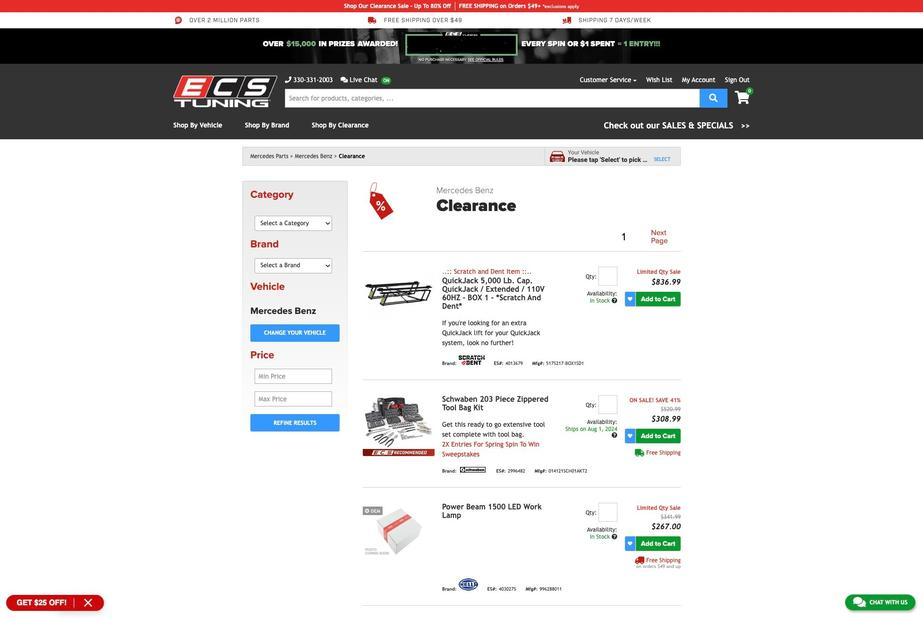 Task type: vqa. For each thing, say whether or not it's contained in the screenshot.
Min Price number field
yes



Task type: describe. For each thing, give the bounding box(es) containing it.
ecs tuning recommends this product. image
[[363, 449, 435, 456]]

schwaben - corporate logo image
[[459, 467, 487, 473]]

question circle image
[[612, 433, 617, 439]]

Min Price number field
[[254, 369, 332, 384]]

phone image
[[285, 77, 292, 83]]

ecs tuning image
[[173, 76, 277, 107]]

ecs tuning 'spin to win' contest logo image
[[405, 32, 518, 56]]

shopping cart image
[[735, 91, 750, 104]]



Task type: locate. For each thing, give the bounding box(es) containing it.
0 vertical spatial add to wish list image
[[628, 297, 633, 302]]

search image
[[709, 93, 718, 102]]

es#2996482 - 014121sch01akt2 - schwaben 203 piece zippered tool bag kit  - get this ready to go extensive tool set complete with tool bag. - schwaben - audi bmw volkswagen mercedes benz mini porsche image
[[363, 395, 435, 449]]

es#4013679 - 5175217-box1sd1 - quickjack 5,000 lb. cap. quickjack / extended / 110v 60hz - box 1 - *scratch and dent* - if you're looking for an extra quickjack lift for your quickjack system, look no further! - scratch & dent - audi bmw volkswagen mercedes benz mini porsche image
[[363, 267, 435, 321]]

1 vertical spatial question circle image
[[612, 534, 617, 540]]

0 vertical spatial question circle image
[[612, 298, 617, 304]]

1 vertical spatial add to wish list image
[[628, 434, 633, 439]]

1 question circle image from the top
[[612, 298, 617, 304]]

thumbnail image image
[[363, 503, 435, 557]]

add to wish list image for first question circle image from the top of the page
[[628, 297, 633, 302]]

add to wish list image
[[628, 297, 633, 302], [628, 434, 633, 439]]

comments image
[[341, 77, 348, 83]]

hella - corporate logo image
[[459, 579, 478, 591]]

question circle image
[[612, 298, 617, 304], [612, 534, 617, 540]]

Search text field
[[285, 89, 700, 108]]

scratch & dent - corporate logo image
[[459, 356, 485, 365]]

add to wish list image for question circle icon
[[628, 434, 633, 439]]

None number field
[[599, 267, 617, 286], [599, 395, 617, 414], [599, 503, 617, 522], [599, 267, 617, 286], [599, 395, 617, 414], [599, 503, 617, 522]]

2 question circle image from the top
[[612, 534, 617, 540]]

paginated product list navigation navigation
[[437, 227, 681, 248]]

1 add to wish list image from the top
[[628, 297, 633, 302]]

2 add to wish list image from the top
[[628, 434, 633, 439]]

add to wish list image
[[628, 542, 633, 546]]

Max Price number field
[[254, 392, 332, 407]]



